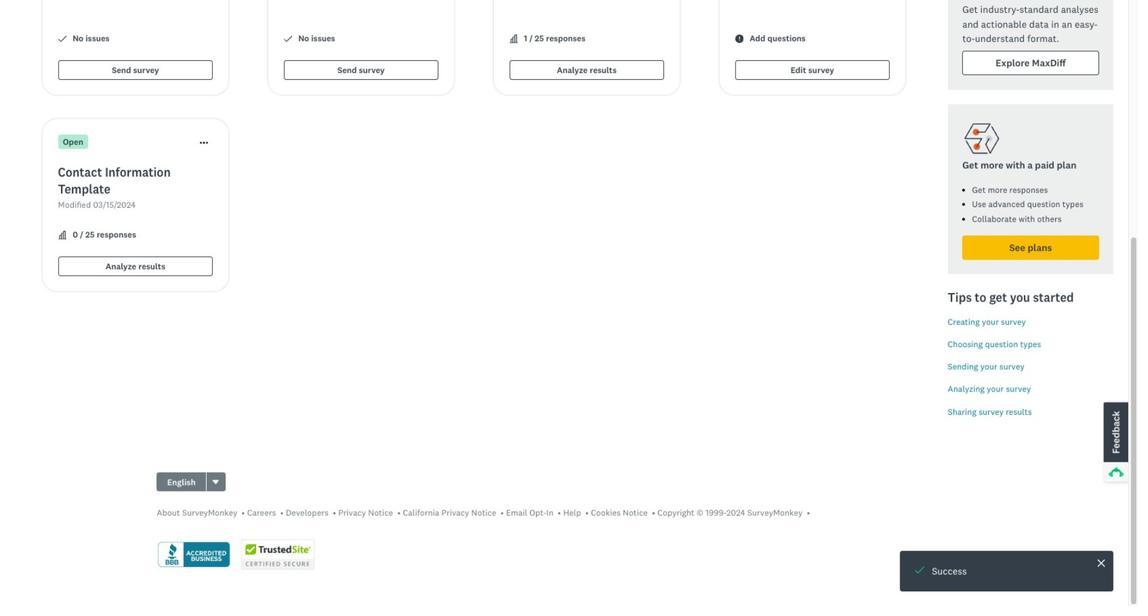 Task type: locate. For each thing, give the bounding box(es) containing it.
0 horizontal spatial response count image
[[58, 231, 67, 240]]

response count image
[[509, 35, 518, 43], [58, 231, 67, 240]]

language dropdown image
[[213, 480, 219, 485]]

1 horizontal spatial response count image
[[509, 35, 518, 43]]

0 horizontal spatial response count image
[[58, 231, 67, 240]]

1 horizontal spatial response count image
[[509, 35, 518, 43]]

0 vertical spatial response count image
[[509, 35, 518, 43]]

0 vertical spatial response count image
[[509, 35, 518, 43]]

trustedsite helps keep you safe from identity theft, credit card fraud, spyware, spam, viruses and online scams image
[[241, 540, 315, 571]]

language dropdown image
[[212, 478, 220, 487]]

close image
[[1097, 559, 1106, 569], [1098, 560, 1105, 567]]

response based pricing icon image
[[962, 119, 1001, 158]]

1 vertical spatial response count image
[[58, 231, 67, 240]]

group
[[157, 473, 226, 492]]

alert
[[900, 552, 1114, 593]]

no issues image
[[284, 35, 292, 43]]

response count image
[[509, 35, 518, 43], [58, 231, 67, 240]]

click to verify bbb accreditation and to see a bbb report. image
[[157, 541, 232, 570]]

success icon. image
[[915, 566, 925, 576]]



Task type: describe. For each thing, give the bounding box(es) containing it.
no issues image
[[58, 35, 67, 43]]

1 vertical spatial response count image
[[58, 231, 67, 240]]

warning image
[[735, 35, 744, 43]]



Task type: vqa. For each thing, say whether or not it's contained in the screenshot.
Help icon
no



